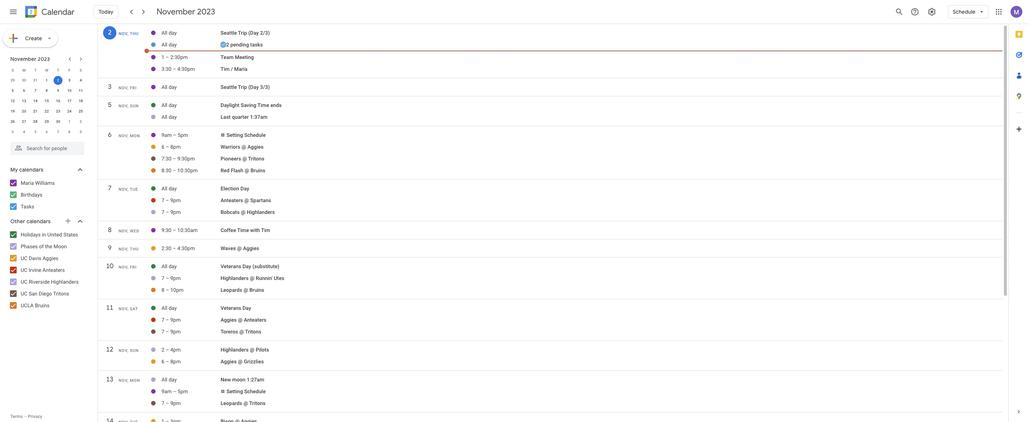 Task type: describe. For each thing, give the bounding box(es) containing it.
setting schedule for 9am – 5pm cell corresponding to 6 row
[[227, 132, 266, 138]]

2 for 2 link
[[108, 28, 111, 37]]

11 element
[[76, 86, 85, 95]]

waves @ aggies button
[[221, 246, 259, 252]]

1:27am
[[247, 377, 264, 383]]

10:30pm
[[177, 168, 198, 174]]

2 row group
[[98, 26, 1003, 78]]

seattle trip (day 3/3) button
[[221, 84, 270, 90]]

13 link
[[103, 374, 116, 387]]

nov , fri for 10
[[119, 265, 137, 270]]

7 – 9pm cell for anteaters @ spartans
[[161, 195, 221, 207]]

bruins inside 6 'row group'
[[251, 168, 265, 174]]

12 link
[[103, 344, 116, 357]]

24 element
[[65, 107, 74, 116]]

holidays in united states
[[21, 232, 78, 238]]

bobcats
[[221, 210, 240, 215]]

28 element
[[31, 118, 40, 126]]

states
[[63, 232, 78, 238]]

19
[[11, 109, 15, 113]]

warriors @ aggies
[[221, 144, 264, 150]]

anteaters for uc irvine anteaters
[[43, 268, 65, 273]]

row containing 3
[[7, 127, 86, 137]]

0 horizontal spatial 1
[[46, 78, 48, 82]]

all day for 13
[[161, 377, 177, 383]]

toreros @ tritons button
[[221, 329, 261, 335]]

5 all from the top
[[161, 114, 167, 120]]

all for 10
[[161, 264, 167, 270]]

7 for anteaters
[[161, 198, 164, 204]]

16
[[56, 99, 60, 103]]

@ for toreros @ tritons
[[239, 329, 244, 335]]

all day cell for 11
[[161, 303, 221, 314]]

time inside 8 row
[[237, 228, 249, 234]]

6 inside the 12 row group
[[161, 359, 164, 365]]

9 row
[[98, 242, 1003, 259]]

ends
[[270, 102, 282, 108]]

9pm for bobcats @ highlanders
[[170, 210, 181, 215]]

daylight saving time ends button
[[221, 102, 282, 108]]

25
[[79, 109, 83, 113]]

in
[[42, 232, 46, 238]]

uc for uc irvine anteaters
[[21, 268, 27, 273]]

schedule inside popup button
[[953, 8, 976, 15]]

– for waves @ aggies
[[173, 246, 176, 252]]

1 vertical spatial 4
[[23, 130, 25, 134]]

0 vertical spatial 4
[[80, 78, 82, 82]]

– for toreros @ tritons
[[166, 329, 169, 335]]

– for red flash @ bruins
[[173, 168, 176, 174]]

coffee time with tim button
[[221, 228, 270, 234]]

4:30pm for 3:30 – 4:30pm
[[177, 66, 195, 72]]

2/3)
[[260, 30, 270, 36]]

october 31 element
[[31, 76, 40, 85]]

5 row
[[98, 99, 1003, 116]]

f
[[68, 68, 70, 72]]

6 link
[[103, 129, 116, 142]]

highlanders @ runnin' utes
[[221, 276, 284, 282]]

leopards @ tritons button
[[221, 401, 266, 407]]

, for 13
[[127, 379, 129, 384]]

0 vertical spatial 2023
[[197, 7, 215, 17]]

moon
[[54, 244, 67, 250]]

5pm for 13 row group 9am – 5pm cell
[[178, 389, 188, 395]]

seattle trip (day 2/3)
[[221, 30, 270, 36]]

all day for 3
[[161, 84, 177, 90]]

21
[[33, 109, 37, 113]]

8 for the december 8 element
[[68, 130, 70, 134]]

nov , tue
[[119, 187, 138, 192]]

terms – privacy
[[10, 415, 42, 420]]

schedule button
[[948, 3, 989, 21]]

@ for pioneers @ tritons
[[242, 156, 247, 162]]

october 30 element
[[20, 76, 28, 85]]

9pm for leopards @ tritons
[[170, 401, 181, 407]]

10:30am
[[177, 228, 198, 234]]

2 all from the top
[[161, 42, 167, 48]]

7 link
[[103, 182, 116, 195]]

schedule for 13 row group
[[244, 389, 266, 395]]

december 9 element
[[76, 128, 85, 137]]

21 element
[[31, 107, 40, 116]]

7 – 9pm for highlanders @ runnin' utes
[[161, 276, 181, 282]]

20
[[22, 109, 26, 113]]

7 for aggies
[[161, 317, 164, 323]]

nov , mon for 6
[[119, 134, 140, 139]]

6 inside row
[[108, 131, 111, 139]]

row down 13 row group
[[98, 415, 1003, 423]]

day for 3
[[169, 84, 177, 90]]

riverside
[[29, 279, 50, 285]]

setting schedule cell for 9am – 5pm cell corresponding to 6 row
[[221, 129, 999, 141]]

all day for 10
[[161, 264, 177, 270]]

all day for 2
[[161, 30, 177, 36]]

the
[[45, 244, 52, 250]]

october 29 element
[[8, 76, 17, 85]]

tim inside the 2 row group
[[221, 66, 230, 72]]

aggies inside the 12 row group
[[221, 359, 237, 365]]

, for 10
[[127, 265, 129, 270]]

tritons for 6
[[248, 156, 264, 162]]

8 – 10pm
[[161, 288, 184, 293]]

31
[[33, 78, 37, 82]]

veterans day (substitute)
[[221, 264, 279, 270]]

1 horizontal spatial 3
[[68, 78, 70, 82]]

8 up '15'
[[46, 89, 48, 93]]

1 vertical spatial november 2023
[[10, 56, 50, 62]]

my calendars
[[10, 167, 43, 173]]

grid containing 2
[[98, 24, 1003, 423]]

@ for aggies @ grizzlies
[[238, 359, 243, 365]]

7:30 – 9:30pm cell
[[161, 153, 221, 165]]

nov for 3
[[119, 86, 127, 91]]

all for 7
[[161, 186, 167, 192]]

team
[[221, 54, 234, 60]]

december 5 element
[[31, 128, 40, 137]]

nov for 5
[[119, 104, 127, 109]]

1 horizontal spatial november
[[157, 7, 195, 17]]

– for coffee time with tim
[[173, 228, 176, 234]]

9am – 5pm cell for 6 row
[[161, 129, 221, 141]]

15
[[45, 99, 49, 103]]

mon for 13
[[130, 379, 140, 384]]

nov for 2
[[119, 31, 127, 36]]

3:30
[[161, 66, 171, 72]]

4:30pm for 2:30 – 4:30pm
[[177, 246, 195, 252]]

highlanders @ runnin' utes button
[[221, 276, 284, 282]]

6 row
[[98, 129, 1003, 146]]

8:30
[[161, 168, 171, 174]]

leopards @ bruins
[[221, 288, 264, 293]]

all day cell for 2
[[161, 27, 221, 39]]

leopards @ bruins button
[[221, 288, 264, 293]]

– for pioneers @ tritons
[[173, 156, 176, 162]]

2 for 2, today element
[[57, 78, 59, 82]]

2 day from the top
[[169, 42, 177, 48]]

(day for 3
[[248, 84, 259, 90]]

– for team meeting
[[166, 54, 169, 60]]

3 row
[[98, 81, 1003, 98]]

all day cell for 3
[[161, 81, 221, 93]]

3/3)
[[260, 84, 270, 90]]

nov , sat
[[119, 307, 138, 312]]

main drawer image
[[9, 7, 18, 16]]

tim inside 8 row
[[261, 228, 270, 234]]

pioneers
[[221, 156, 241, 162]]

today button
[[94, 3, 118, 21]]

14
[[33, 99, 37, 103]]

1 for 1 – 2:30pm
[[161, 54, 164, 60]]

pilots
[[256, 347, 269, 353]]

thu for 9
[[130, 247, 139, 252]]

united
[[47, 232, 62, 238]]

all day for 7
[[161, 186, 177, 192]]

, for 5
[[127, 104, 129, 109]]

9 link
[[103, 242, 116, 255]]

ucla bruins
[[21, 303, 50, 309]]

@ for waves @ aggies
[[237, 246, 242, 252]]

all day for 11
[[161, 306, 177, 312]]

, for 2
[[127, 31, 129, 36]]

2 all day cell from the top
[[161, 39, 221, 51]]

aggies @ grizzlies button
[[221, 359, 264, 365]]

– for highlanders @ runnin' utes
[[166, 276, 169, 282]]

highlanders inside 7 row group
[[247, 210, 275, 215]]

@ for leopards @ tritons
[[244, 401, 248, 407]]

december 3 element
[[8, 128, 17, 137]]

0 vertical spatial november 2023
[[157, 7, 215, 17]]

sat
[[130, 307, 138, 312]]

0 horizontal spatial november
[[10, 56, 36, 62]]

terms link
[[10, 415, 23, 420]]

(day for 2
[[248, 30, 259, 36]]

9pm for toreros @ tritons
[[170, 329, 181, 335]]

seattle trip (day 3/3)
[[221, 84, 270, 90]]

, for 9
[[127, 247, 129, 252]]

december 7 element
[[54, 128, 63, 137]]

23
[[56, 109, 60, 113]]

26
[[11, 120, 15, 124]]

coffee
[[221, 228, 236, 234]]

flash
[[231, 168, 243, 174]]

bruins inside other calendars list
[[35, 303, 50, 309]]

tritons inside other calendars list
[[53, 291, 69, 297]]

24
[[67, 109, 72, 113]]

7:30
[[161, 156, 171, 162]]

calendar element
[[24, 4, 75, 21]]

nov , thu for 9
[[119, 247, 139, 252]]

1 for december 1 element
[[68, 120, 70, 124]]

december 2 element
[[76, 118, 85, 126]]

row containing 19
[[7, 106, 86, 117]]

/
[[231, 66, 233, 72]]

12 element
[[8, 97, 17, 106]]

8:30 – 10:30pm
[[161, 168, 198, 174]]

9pm for highlanders @ runnin' utes
[[170, 276, 181, 282]]

– for tim / maria
[[173, 66, 176, 72]]

toreros @ tritons
[[221, 329, 261, 335]]

2 – 4pm cell
[[161, 344, 221, 356]]

aggies @ anteaters
[[221, 317, 266, 323]]

row containing 29
[[7, 75, 86, 86]]

– for highlanders @ pilots
[[166, 347, 169, 353]]

my calendars list
[[1, 177, 92, 213]]

tue
[[130, 187, 138, 192]]

6 – 8pm cell for 12
[[161, 356, 221, 368]]

2 – 4pm
[[161, 347, 181, 353]]

2 pending tasks cell
[[220, 39, 999, 51]]

all day cell for 7
[[161, 183, 221, 195]]

december 1 element
[[65, 118, 74, 126]]

8 row
[[98, 224, 1003, 241]]

13 row
[[98, 374, 1003, 391]]

daylight saving time ends
[[221, 102, 282, 108]]

highlanders inside 12 row
[[221, 347, 249, 353]]

all day cell for 13
[[161, 374, 221, 386]]

all for 5
[[161, 102, 167, 108]]

5 all day cell from the top
[[161, 111, 221, 123]]

seattle for 2
[[221, 30, 237, 36]]

diego
[[39, 291, 52, 297]]

6 row group
[[98, 129, 1003, 180]]

1 t from the left
[[34, 68, 37, 72]]

7 row group
[[98, 182, 1003, 222]]

2 pending tasks button
[[226, 42, 263, 48]]

privacy
[[28, 415, 42, 420]]

row containing 12
[[7, 96, 86, 106]]

9:30 – 10:30am
[[161, 228, 198, 234]]

2:30pm
[[170, 54, 188, 60]]

new
[[221, 377, 231, 383]]

5 for 5 link
[[108, 101, 111, 109]]

0 vertical spatial 9
[[57, 89, 59, 93]]

20 element
[[20, 107, 28, 116]]

– for bobcats @ highlanders
[[166, 210, 169, 215]]

10 row group
[[98, 260, 1003, 300]]

december 8 element
[[65, 128, 74, 137]]

0 vertical spatial 5
[[12, 89, 14, 93]]

highlanders @ pilots button
[[221, 347, 269, 353]]

bruins inside 10 row group
[[249, 288, 264, 293]]

veterans day (substitute) button
[[221, 264, 279, 270]]

, for 12
[[127, 349, 129, 354]]

1 – 2:30pm
[[161, 54, 188, 60]]

runnin'
[[256, 276, 273, 282]]

30 for '30' "element"
[[56, 120, 60, 124]]

maria inside my calendars list
[[21, 180, 34, 186]]

add other calendars image
[[64, 218, 72, 225]]

19 element
[[8, 107, 17, 116]]

aggies @ grizzlies
[[221, 359, 264, 365]]

6 up '7:30'
[[161, 144, 164, 150]]

nov for 9
[[119, 247, 127, 252]]



Task type: vqa. For each thing, say whether or not it's contained in the screenshot.


Task type: locate. For each thing, give the bounding box(es) containing it.
@ right waves
[[237, 246, 242, 252]]

settings menu image
[[927, 7, 936, 16]]

0 vertical spatial nov , fri
[[119, 86, 137, 91]]

maria right /
[[234, 66, 247, 72]]

1 vertical spatial 1
[[46, 78, 48, 82]]

3 nov from the top
[[119, 104, 127, 109]]

2 6 – 8pm cell from the top
[[161, 356, 221, 368]]

0 horizontal spatial maria
[[21, 180, 34, 186]]

uc for uc san diego tritons
[[21, 291, 27, 297]]

13 inside row group
[[22, 99, 26, 103]]

nov inside 6 row
[[119, 134, 127, 139]]

row
[[7, 65, 86, 75], [7, 75, 86, 86], [7, 86, 86, 96], [7, 96, 86, 106], [7, 106, 86, 117], [7, 117, 86, 127], [7, 127, 86, 137], [98, 415, 1003, 423]]

terms
[[10, 415, 23, 420]]

1 6 – 8pm from the top
[[161, 144, 181, 150]]

tritons right diego
[[53, 291, 69, 297]]

waves @ aggies
[[221, 246, 259, 252]]

uc irvine anteaters
[[21, 268, 65, 273]]

nov right 13 link
[[119, 379, 127, 384]]

all for 2
[[161, 30, 167, 36]]

1 (day from the top
[[248, 30, 259, 36]]

0 horizontal spatial anteaters
[[43, 268, 65, 273]]

7 all day cell from the top
[[161, 261, 221, 273]]

aggies inside the 11 row group
[[221, 317, 237, 323]]

fri inside 3 row
[[130, 86, 137, 91]]

2 vertical spatial schedule
[[244, 389, 266, 395]]

t up 2 cell
[[57, 68, 59, 72]]

all day inside 13 row
[[161, 377, 177, 383]]

leopards @ tritons
[[221, 401, 266, 407]]

thu
[[130, 31, 139, 36], [130, 247, 139, 252]]

9am – 5pm inside 13 row group
[[161, 389, 188, 395]]

3 all from the top
[[161, 84, 167, 90]]

30 down "23" element
[[56, 120, 60, 124]]

6 down 29 element
[[46, 130, 48, 134]]

0 horizontal spatial 4
[[23, 130, 25, 134]]

10 up 17
[[67, 89, 72, 93]]

6 – 8pm cell for 6
[[161, 141, 221, 153]]

, right 13 link
[[127, 379, 129, 384]]

setting schedule button up warriors @ aggies button
[[227, 132, 266, 138]]

bobcats @ highlanders button
[[221, 210, 275, 215]]

other
[[10, 218, 25, 225]]

@ inside 12 row
[[250, 347, 255, 353]]

thu down wed at the bottom left
[[130, 247, 139, 252]]

grizzlies
[[244, 359, 264, 365]]

nov right 2 link
[[119, 31, 127, 36]]

1 fri from the top
[[130, 86, 137, 91]]

9 for 9 link
[[108, 244, 111, 253]]

9 down 2, today element
[[57, 89, 59, 93]]

row up 22
[[7, 96, 86, 106]]

0 horizontal spatial 11
[[79, 89, 83, 93]]

day inside the 10 row
[[169, 264, 177, 270]]

17 element
[[65, 97, 74, 106]]

1 horizontal spatial 9
[[80, 130, 82, 134]]

mon for 6
[[130, 134, 140, 139]]

22
[[45, 109, 49, 113]]

trip inside 3 row
[[238, 84, 247, 90]]

row down 29 element
[[7, 127, 86, 137]]

0 vertical spatial 8pm
[[170, 144, 181, 150]]

calendars for other calendars
[[26, 218, 51, 225]]

2 fri from the top
[[130, 265, 137, 270]]

nov right 10 link
[[119, 265, 127, 270]]

@ up bobcats @ highlanders
[[244, 198, 249, 204]]

10 inside november 2023 grid
[[67, 89, 72, 93]]

0 vertical spatial anteaters
[[221, 198, 243, 204]]

all day cell inside the 10 row
[[161, 261, 221, 273]]

mon right 13 link
[[130, 379, 140, 384]]

mon inside 6 row
[[130, 134, 140, 139]]

12 inside november 2023 grid
[[11, 99, 15, 103]]

all for 11
[[161, 306, 167, 312]]

2 9am – 5pm from the top
[[161, 389, 188, 395]]

2 vertical spatial 3
[[12, 130, 14, 134]]

day for 2
[[169, 30, 177, 36]]

anteaters up the "uc riverside highlanders"
[[43, 268, 65, 273]]

11 row group
[[98, 302, 1003, 341]]

all inside the 10 row
[[161, 264, 167, 270]]

veterans inside 11 row
[[221, 306, 241, 312]]

, right 2 link
[[127, 31, 129, 36]]

4
[[80, 78, 82, 82], [23, 130, 25, 134]]

2
[[108, 28, 111, 37], [226, 42, 229, 48], [57, 78, 59, 82], [80, 120, 82, 124], [161, 347, 164, 353]]

row group
[[7, 75, 86, 137]]

nov , mon
[[119, 134, 140, 139], [119, 379, 140, 384]]

setting inside 6 row
[[227, 132, 243, 138]]

new moon 1:27am
[[221, 377, 264, 383]]

6 down 2 – 4pm
[[161, 359, 164, 365]]

day up aggies @ anteaters
[[243, 306, 251, 312]]

2 row
[[98, 26, 1003, 43]]

– for warriors @ aggies
[[166, 144, 169, 150]]

6 down the october 30 element at the left of page
[[23, 89, 25, 93]]

row group containing 29
[[7, 75, 86, 137]]

1 9am – 5pm from the top
[[161, 132, 188, 138]]

1
[[161, 54, 164, 60], [46, 78, 48, 82], [68, 120, 70, 124]]

thu inside 2 row
[[130, 31, 139, 36]]

6 7 – 9pm cell from the top
[[161, 398, 221, 410]]

1 vertical spatial november
[[10, 56, 36, 62]]

29 for october 29 element on the left of page
[[11, 78, 15, 82]]

0 vertical spatial tim
[[221, 66, 230, 72]]

2 s from the left
[[80, 68, 82, 72]]

None search field
[[0, 139, 92, 155]]

nov inside 12 row
[[119, 349, 127, 354]]

with
[[250, 228, 260, 234]]

setting schedule button for 13 row group 9am – 5pm cell
[[227, 389, 266, 395]]

seattle inside 2 row
[[221, 30, 237, 36]]

7 nov from the top
[[119, 247, 127, 252]]

7 , from the top
[[127, 247, 129, 252]]

all day cell inside 3 row
[[161, 81, 221, 93]]

0 horizontal spatial s
[[12, 68, 14, 72]]

1 horizontal spatial 11
[[106, 304, 113, 313]]

1 vertical spatial sun
[[130, 349, 139, 354]]

0 horizontal spatial t
[[34, 68, 37, 72]]

0 horizontal spatial 9
[[57, 89, 59, 93]]

2 horizontal spatial 5
[[108, 101, 111, 109]]

@ for highlanders @ pilots
[[250, 347, 255, 353]]

2 vertical spatial 1
[[68, 120, 70, 124]]

highlanders up leopards @ bruins "button"
[[221, 276, 249, 282]]

1 down the w
[[46, 78, 48, 82]]

, for 11
[[127, 307, 129, 312]]

day for 10
[[169, 264, 177, 270]]

6 9pm from the top
[[170, 401, 181, 407]]

9am – 5pm cell
[[161, 129, 221, 141], [161, 386, 221, 398]]

– for aggies @ anteaters
[[166, 317, 169, 323]]

8 nov from the top
[[119, 265, 127, 270]]

1 vertical spatial seattle
[[221, 84, 237, 90]]

5 down october 29 element on the left of page
[[12, 89, 14, 93]]

election
[[221, 186, 239, 192]]

3 9pm from the top
[[170, 276, 181, 282]]

other calendars
[[10, 218, 51, 225]]

cell
[[161, 416, 221, 423]]

6 – 8pm for 12
[[161, 359, 181, 365]]

nov , wed
[[119, 229, 139, 234]]

1 7 – 9pm cell from the top
[[161, 195, 221, 207]]

1 seattle from the top
[[221, 30, 237, 36]]

30 element
[[54, 118, 63, 126]]

0 vertical spatial thu
[[130, 31, 139, 36]]

29 left the october 30 element at the left of page
[[11, 78, 15, 82]]

trip up saving
[[238, 84, 247, 90]]

0 vertical spatial (day
[[248, 30, 259, 36]]

1 vertical spatial nov , mon
[[119, 379, 140, 384]]

0 vertical spatial leopards
[[221, 288, 242, 293]]

create
[[25, 35, 42, 42]]

nov , fri inside the 10 row
[[119, 265, 137, 270]]

1:37am
[[250, 114, 268, 120]]

9am – 5pm
[[161, 132, 188, 138], [161, 389, 188, 395]]

2 trip from the top
[[238, 84, 247, 90]]

1 horizontal spatial s
[[80, 68, 82, 72]]

day inside the 10 row
[[243, 264, 251, 270]]

2 cell
[[52, 75, 64, 86]]

15 element
[[42, 97, 51, 106]]

7 inside 13 row group
[[161, 401, 164, 407]]

setting schedule cell
[[221, 129, 999, 141], [221, 386, 999, 398]]

16 element
[[54, 97, 63, 106]]

9am inside 13 row group
[[161, 389, 172, 395]]

calendars
[[19, 167, 43, 173], [26, 218, 51, 225]]

nov for 10
[[119, 265, 127, 270]]

setting schedule up leopards @ tritons
[[227, 389, 266, 395]]

uc left riverside
[[21, 279, 27, 285]]

0 vertical spatial time
[[257, 102, 269, 108]]

0 vertical spatial 9am
[[161, 132, 172, 138]]

1 vertical spatial 3
[[108, 83, 111, 91]]

4 all day cell from the top
[[161, 99, 221, 111]]

0 vertical spatial setting schedule button
[[227, 132, 266, 138]]

1 inside cell
[[161, 54, 164, 60]]

1 vertical spatial 5
[[108, 101, 111, 109]]

nov , mon inside 13 row
[[119, 379, 140, 384]]

4 all day from the top
[[161, 102, 177, 108]]

@ up red flash @ bruins
[[242, 156, 247, 162]]

6 – 8pm cell down the 4pm at bottom left
[[161, 356, 221, 368]]

1 vertical spatial bruins
[[249, 288, 264, 293]]

1 , from the top
[[127, 31, 129, 36]]

12 row group
[[98, 344, 1003, 371]]

0 vertical spatial 4:30pm
[[177, 66, 195, 72]]

25 element
[[76, 107, 85, 116]]

nov for 11
[[119, 307, 127, 312]]

nov , thu for 2
[[119, 31, 139, 36]]

10 row
[[98, 260, 1003, 277]]

8 – 10pm cell
[[161, 285, 221, 296]]

6 all from the top
[[161, 186, 167, 192]]

11 for 11 element
[[79, 89, 83, 93]]

, inside 3 row
[[127, 86, 129, 91]]

nov left sat
[[119, 307, 127, 312]]

0 vertical spatial 30
[[22, 78, 26, 82]]

1 vertical spatial veterans
[[221, 306, 241, 312]]

schedule for 6 row
[[244, 132, 266, 138]]

nov for 13
[[119, 379, 127, 384]]

1 8pm from the top
[[170, 144, 181, 150]]

0 horizontal spatial 10
[[67, 89, 72, 93]]

2 nov , fri from the top
[[119, 265, 137, 270]]

7 – 9pm cell inside 13 row group
[[161, 398, 221, 410]]

maria inside the 2 row group
[[234, 66, 247, 72]]

1 horizontal spatial 30
[[56, 120, 60, 124]]

tritons for 13
[[249, 401, 266, 407]]

5 down 3 link
[[108, 101, 111, 109]]

schedule up warriors @ aggies button
[[244, 132, 266, 138]]

7 – 9pm cell for aggies @ anteaters
[[161, 314, 221, 326]]

nov inside 11 row
[[119, 307, 127, 312]]

all day cell
[[161, 27, 221, 39], [161, 39, 221, 51], [161, 81, 221, 93], [161, 99, 221, 111], [161, 111, 221, 123], [161, 183, 221, 195], [161, 261, 221, 273], [161, 303, 221, 314], [161, 374, 221, 386]]

7 – 9pm for anteaters @ spartans
[[161, 198, 181, 204]]

2 7 – 9pm from the top
[[161, 210, 181, 215]]

day inside 7 row
[[241, 186, 249, 192]]

1 vertical spatial nov , thu
[[119, 247, 139, 252]]

aggies for uc davis aggies
[[43, 256, 58, 262]]

0 horizontal spatial time
[[237, 228, 249, 234]]

4 7 – 9pm from the top
[[161, 317, 181, 323]]

8 inside the december 8 element
[[68, 130, 70, 134]]

tim / maria button
[[221, 66, 247, 72]]

, right 12 link on the bottom left of the page
[[127, 349, 129, 354]]

1 vertical spatial 8pm
[[170, 359, 181, 365]]

calendars inside dropdown button
[[26, 218, 51, 225]]

, inside 9 row
[[127, 247, 129, 252]]

10 element
[[65, 86, 74, 95]]

– inside 9 row
[[173, 246, 176, 252]]

anteaters inside other calendars list
[[43, 268, 65, 273]]

1 horizontal spatial november 2023
[[157, 7, 215, 17]]

5 down 28 'element'
[[34, 130, 36, 134]]

uc for uc davis aggies
[[21, 256, 27, 262]]

, for 3
[[127, 86, 129, 91]]

aggies inside 9 row
[[243, 246, 259, 252]]

13 row group
[[98, 374, 1003, 413]]

1 vertical spatial trip
[[238, 84, 247, 90]]

, for 8
[[127, 229, 129, 234]]

calendars up maria williams
[[19, 167, 43, 173]]

7 – 9pm for aggies @ anteaters
[[161, 317, 181, 323]]

1 vertical spatial calendars
[[26, 218, 51, 225]]

9am – 5pm cell for 13 row group
[[161, 386, 221, 398]]

13 up 20
[[22, 99, 26, 103]]

1 vertical spatial 11
[[106, 304, 113, 313]]

all for 13
[[161, 377, 167, 383]]

9 all from the top
[[161, 377, 167, 383]]

9:30pm
[[177, 156, 195, 162]]

9am – 5pm for 13 row group 9am – 5pm cell
[[161, 389, 188, 395]]

day for 13
[[169, 377, 177, 383]]

0 vertical spatial 6 – 8pm
[[161, 144, 181, 150]]

11 inside november 2023 grid
[[79, 89, 83, 93]]

1 vertical spatial setting schedule button
[[227, 389, 266, 395]]

2 t from the left
[[57, 68, 59, 72]]

red flash @ bruins button
[[221, 168, 265, 174]]

0 vertical spatial setting schedule cell
[[221, 129, 999, 141]]

, down the nov , wed
[[127, 247, 129, 252]]

– inside 6 row
[[173, 132, 176, 138]]

day for 10
[[243, 264, 251, 270]]

nov right 5 link
[[119, 104, 127, 109]]

aggies for warriors @ aggies
[[247, 144, 264, 150]]

7 – 9pm
[[161, 198, 181, 204], [161, 210, 181, 215], [161, 276, 181, 282], [161, 317, 181, 323], [161, 329, 181, 335], [161, 401, 181, 407]]

@ inside 13 row group
[[244, 401, 248, 407]]

0 vertical spatial calendars
[[19, 167, 43, 173]]

all day inside 11 row
[[161, 306, 177, 312]]

3 7 – 9pm from the top
[[161, 276, 181, 282]]

1 up 3:30
[[161, 54, 164, 60]]

aggies up veterans day (substitute)
[[243, 246, 259, 252]]

7 all day from the top
[[161, 264, 177, 270]]

maria
[[234, 66, 247, 72], [21, 180, 34, 186]]

1 veterans from the top
[[221, 264, 241, 270]]

day for 11
[[243, 306, 251, 312]]

1 horizontal spatial 10
[[106, 262, 113, 271]]

4 all from the top
[[161, 102, 167, 108]]

grid
[[98, 24, 1003, 423]]

30 inside "element"
[[56, 120, 60, 124]]

setting schedule up warriors @ aggies button
[[227, 132, 266, 138]]

1 vertical spatial 29
[[45, 120, 49, 124]]

2 , from the top
[[127, 86, 129, 91]]

nov for 12
[[119, 349, 127, 354]]

1 vertical spatial tim
[[261, 228, 270, 234]]

2 for 2 – 4pm
[[161, 347, 164, 353]]

1 vertical spatial 2023
[[38, 56, 50, 62]]

setting schedule button inside 6 row
[[227, 132, 266, 138]]

2 vertical spatial bruins
[[35, 303, 50, 309]]

0 horizontal spatial 12
[[11, 99, 15, 103]]

veterans
[[221, 264, 241, 270], [221, 306, 241, 312]]

phases of the moon
[[21, 244, 67, 250]]

4 down 27 element
[[23, 130, 25, 134]]

thu inside 9 row
[[130, 247, 139, 252]]

nov , sun inside 5 "row"
[[119, 104, 139, 109]]

Search for people text field
[[15, 142, 80, 155]]

10pm
[[170, 288, 184, 293]]

tritons up red flash @ bruins
[[248, 156, 264, 162]]

, inside 11 row
[[127, 307, 129, 312]]

tasks
[[21, 204, 34, 210]]

red flash @ bruins
[[221, 168, 265, 174]]

5pm for 9am – 5pm cell corresponding to 6 row
[[178, 132, 188, 138]]

0 horizontal spatial 3
[[12, 130, 14, 134]]

0 vertical spatial maria
[[234, 66, 247, 72]]

0 vertical spatial 10
[[67, 89, 72, 93]]

8 all from the top
[[161, 306, 167, 312]]

2 9am – 5pm cell from the top
[[161, 386, 221, 398]]

1 all day from the top
[[161, 30, 177, 36]]

tab list
[[1009, 24, 1029, 402]]

4 7 – 9pm cell from the top
[[161, 314, 221, 326]]

setting schedule button
[[227, 132, 266, 138], [227, 389, 266, 395]]

@ right flash
[[245, 168, 249, 174]]

new moon 1:27am button
[[221, 377, 264, 383]]

row containing s
[[7, 65, 86, 75]]

other calendars list
[[1, 229, 92, 312]]

leopards
[[221, 288, 242, 293], [221, 401, 242, 407]]

irvine
[[29, 268, 41, 273]]

december 4 element
[[20, 128, 28, 137]]

@ down the aggies @ anteaters button
[[239, 329, 244, 335]]

2 setting schedule from the top
[[227, 389, 266, 395]]

2 vertical spatial anteaters
[[244, 317, 266, 323]]

9:30
[[161, 228, 171, 234]]

7 all from the top
[[161, 264, 167, 270]]

calendar heading
[[40, 7, 75, 17]]

1 5pm from the top
[[178, 132, 188, 138]]

3 all day cell from the top
[[161, 81, 221, 93]]

2 9pm from the top
[[170, 210, 181, 215]]

anteaters up toreros @ tritons button
[[244, 317, 266, 323]]

0 vertical spatial bruins
[[251, 168, 265, 174]]

setting down moon
[[227, 389, 243, 395]]

all day inside 5 "row"
[[161, 102, 177, 108]]

12 inside row
[[106, 346, 113, 354]]

seattle inside 3 row
[[221, 84, 237, 90]]

5 day from the top
[[169, 114, 177, 120]]

setting schedule button up leopards @ tritons
[[227, 389, 266, 395]]

5 nov from the top
[[119, 187, 127, 192]]

@ for anteaters @ spartans
[[244, 198, 249, 204]]

calendar
[[41, 7, 75, 17]]

1 trip from the top
[[238, 30, 247, 36]]

0 horizontal spatial 13
[[22, 99, 26, 103]]

10 for 10 link
[[106, 262, 113, 271]]

, inside 7 row
[[127, 187, 129, 192]]

nov inside 7 row
[[119, 187, 127, 192]]

calendars up in
[[26, 218, 51, 225]]

spartans
[[250, 198, 271, 204]]

3 down 26 element
[[12, 130, 14, 134]]

5 7 – 9pm from the top
[[161, 329, 181, 335]]

tim left /
[[221, 66, 230, 72]]

29 element
[[42, 118, 51, 126]]

nov , sun for 5
[[119, 104, 139, 109]]

1 vertical spatial 6 – 8pm
[[161, 359, 181, 365]]

tim / maria
[[221, 66, 247, 72]]

seattle up pending at the left of page
[[221, 30, 237, 36]]

all inside 2 row
[[161, 30, 167, 36]]

0 vertical spatial 6 – 8pm cell
[[161, 141, 221, 153]]

all
[[161, 30, 167, 36], [161, 42, 167, 48], [161, 84, 167, 90], [161, 102, 167, 108], [161, 114, 167, 120], [161, 186, 167, 192], [161, 264, 167, 270], [161, 306, 167, 312], [161, 377, 167, 383]]

6 – 8pm cell up 9:30pm
[[161, 141, 221, 153]]

day inside 3 row
[[169, 84, 177, 90]]

,
[[127, 31, 129, 36], [127, 86, 129, 91], [127, 104, 129, 109], [127, 134, 129, 139], [127, 187, 129, 192], [127, 229, 129, 234], [127, 247, 129, 252], [127, 265, 129, 270], [127, 307, 129, 312], [127, 349, 129, 354], [127, 379, 129, 384]]

1 horizontal spatial anteaters
[[221, 198, 243, 204]]

8 all day cell from the top
[[161, 303, 221, 314]]

28
[[33, 120, 37, 124]]

0 vertical spatial mon
[[130, 134, 140, 139]]

22 element
[[42, 107, 51, 116]]

3
[[68, 78, 70, 82], [108, 83, 111, 91], [12, 130, 14, 134]]

1 vertical spatial 9am – 5pm
[[161, 389, 188, 395]]

election day
[[221, 186, 249, 192]]

nov , fri right 10 link
[[119, 265, 137, 270]]

veterans for 11
[[221, 306, 241, 312]]

26 element
[[8, 118, 17, 126]]

3 uc from the top
[[21, 279, 27, 285]]

5 inside 5 link
[[108, 101, 111, 109]]

1 horizontal spatial 5
[[34, 130, 36, 134]]

7 – 9pm cell
[[161, 195, 221, 207], [161, 207, 221, 218], [161, 273, 221, 285], [161, 314, 221, 326], [161, 326, 221, 338], [161, 398, 221, 410]]

@ up toreros @ tritons
[[238, 317, 243, 323]]

6 all day cell from the top
[[161, 183, 221, 195]]

1 vertical spatial maria
[[21, 180, 34, 186]]

0 vertical spatial trip
[[238, 30, 247, 36]]

s right f
[[80, 68, 82, 72]]

davis
[[29, 256, 41, 262]]

1 horizontal spatial t
[[57, 68, 59, 72]]

all day cell inside 5 "row"
[[161, 99, 221, 111]]

6 – 8pm up '7:30'
[[161, 144, 181, 150]]

11
[[79, 89, 83, 93], [106, 304, 113, 313]]

row containing 5
[[7, 86, 86, 96]]

2 seattle from the top
[[221, 84, 237, 90]]

thu right 2 link
[[130, 31, 139, 36]]

1 horizontal spatial time
[[257, 102, 269, 108]]

2 5pm from the top
[[178, 389, 188, 395]]

7 inside row
[[108, 184, 111, 193]]

9 inside row
[[108, 244, 111, 253]]

aggies inside other calendars list
[[43, 256, 58, 262]]

7 – 9pm cell inside 10 row group
[[161, 273, 221, 285]]

9:30 – 10:30am cell
[[161, 225, 221, 237]]

13 inside row
[[106, 376, 113, 384]]

all day for 5
[[161, 102, 177, 108]]

0 vertical spatial nov , sun
[[119, 104, 139, 109]]

2, today element
[[54, 76, 63, 85]]

t up 31
[[34, 68, 37, 72]]

0 vertical spatial setting schedule
[[227, 132, 266, 138]]

nov inside 5 "row"
[[119, 104, 127, 109]]

2 setting from the top
[[227, 389, 243, 395]]

nov , sun for 12
[[119, 349, 139, 354]]

anteaters @ spartans
[[221, 198, 271, 204]]

7 – 9pm cell for toreros @ tritons
[[161, 326, 221, 338]]

9 all day cell from the top
[[161, 374, 221, 386]]

8 left 10pm
[[161, 288, 164, 293]]

s up october 29 element on the left of page
[[12, 68, 14, 72]]

13 element
[[20, 97, 28, 106]]

1 thu from the top
[[130, 31, 139, 36]]

1 nov , thu from the top
[[119, 31, 139, 36]]

– for aggies @ grizzlies
[[166, 359, 169, 365]]

anteaters up bobcats on the left of page
[[221, 198, 243, 204]]

9pm for aggies @ anteaters
[[170, 317, 181, 323]]

leopards for 13
[[221, 401, 242, 407]]

7 for leopards
[[161, 401, 164, 407]]

schedule inside 13 row group
[[244, 389, 266, 395]]

mon
[[130, 134, 140, 139], [130, 379, 140, 384]]

2:30 – 4:30pm cell
[[161, 243, 221, 255]]

highlanders up diego
[[51, 279, 79, 285]]

2 horizontal spatial 1
[[161, 54, 164, 60]]

10 , from the top
[[127, 349, 129, 354]]

8pm for 12
[[170, 359, 181, 365]]

6 7 – 9pm from the top
[[161, 401, 181, 407]]

1 vertical spatial (day
[[248, 84, 259, 90]]

@ inside 9 row
[[237, 246, 242, 252]]

6 , from the top
[[127, 229, 129, 234]]

2 leopards from the top
[[221, 401, 242, 407]]

5 all day from the top
[[161, 114, 177, 120]]

nov for 7
[[119, 187, 127, 192]]

1 horizontal spatial maria
[[234, 66, 247, 72]]

2 inside 'element'
[[80, 120, 82, 124]]

aggies down the
[[43, 256, 58, 262]]

7 – 9pm cell for leopards @ tritons
[[161, 398, 221, 410]]

13
[[22, 99, 26, 103], [106, 376, 113, 384]]

trip
[[238, 30, 247, 36], [238, 84, 247, 90]]

veterans day
[[221, 306, 251, 312]]

11 up 18
[[79, 89, 83, 93]]

seattle trip (day 2/3) button
[[221, 30, 270, 36]]

2 9am from the top
[[161, 389, 172, 395]]

day inside 11 row
[[243, 306, 251, 312]]

5 row group
[[98, 99, 1003, 126]]

bruins down uc san diego tritons
[[35, 303, 50, 309]]

13 for 13 element
[[22, 99, 26, 103]]

12 up the 19
[[11, 99, 15, 103]]

2 7 – 9pm cell from the top
[[161, 207, 221, 218]]

daylight
[[221, 102, 239, 108]]

1 day from the top
[[169, 30, 177, 36]]

1 vertical spatial setting
[[227, 389, 243, 395]]

3 up 5 link
[[108, 83, 111, 91]]

nov , mon right 13 link
[[119, 379, 140, 384]]

1 uc from the top
[[21, 256, 27, 262]]

– inside 'cell'
[[166, 347, 169, 353]]

highlanders down spartans
[[247, 210, 275, 215]]

10 link
[[103, 260, 116, 273]]

warriors @ aggies button
[[221, 144, 264, 150]]

w
[[45, 68, 48, 72]]

nov inside 9 row
[[119, 247, 127, 252]]

veterans for 10
[[221, 264, 241, 270]]

7 row
[[98, 182, 1003, 199]]

@ for bobcats @ highlanders
[[241, 210, 246, 215]]

all day cell for 10
[[161, 261, 221, 273]]

7 – 9pm cell for highlanders @ runnin' utes
[[161, 273, 221, 285]]

7 – 9pm for toreros @ tritons
[[161, 329, 181, 335]]

@ left runnin'
[[250, 276, 255, 282]]

2 thu from the top
[[130, 247, 139, 252]]

2 vertical spatial day
[[243, 306, 251, 312]]

2 link
[[103, 26, 116, 40]]

1 horizontal spatial tim
[[261, 228, 270, 234]]

2 setting schedule button from the top
[[227, 389, 266, 395]]

1 sun from the top
[[130, 104, 139, 109]]

uc left davis
[[21, 256, 27, 262]]

1 s from the left
[[12, 68, 14, 72]]

, left wed at the bottom left
[[127, 229, 129, 234]]

highlanders
[[247, 210, 275, 215], [221, 276, 249, 282], [51, 279, 79, 285], [221, 347, 249, 353]]

11 row
[[98, 302, 1003, 319]]

2 nov from the top
[[119, 86, 127, 91]]

1 vertical spatial leopards
[[221, 401, 242, 407]]

sun inside 12 row
[[130, 349, 139, 354]]

bobcats @ highlanders
[[221, 210, 275, 215]]

9am – 5pm for 9am – 5pm cell corresponding to 6 row
[[161, 132, 188, 138]]

0 horizontal spatial november 2023
[[10, 56, 50, 62]]

warriors
[[221, 144, 240, 150]]

9 nov from the top
[[119, 307, 127, 312]]

3 inside row
[[108, 83, 111, 91]]

all day inside 3 row
[[161, 84, 177, 90]]

1 vertical spatial nov , sun
[[119, 349, 139, 354]]

1 – 2:30pm cell
[[161, 51, 221, 63]]

3:30 – 4:30pm
[[161, 66, 195, 72]]

1 horizontal spatial 13
[[106, 376, 113, 384]]

2 inside 'cell'
[[161, 347, 164, 353]]

nov left tue
[[119, 187, 127, 192]]

10 down 9 link
[[106, 262, 113, 271]]

7 day from the top
[[169, 264, 177, 270]]

time inside 5 "row"
[[257, 102, 269, 108]]

aggies inside 6 'row group'
[[247, 144, 264, 150]]

row up december 6 element
[[7, 117, 86, 127]]

14 element
[[31, 97, 40, 106]]

schedule inside 6 row
[[244, 132, 266, 138]]

4:30pm inside 2:30 – 4:30pm "cell"
[[177, 246, 195, 252]]

9
[[57, 89, 59, 93], [80, 130, 82, 134], [108, 244, 111, 253]]

1 setting schedule cell from the top
[[221, 129, 999, 141]]

@ for warriors @ aggies
[[242, 144, 246, 150]]

9 down 8 link
[[108, 244, 111, 253]]

2 nov , sun from the top
[[119, 349, 139, 354]]

0 vertical spatial 9am – 5pm
[[161, 132, 188, 138]]

1 vertical spatial 12
[[106, 346, 113, 354]]

3 day from the top
[[169, 84, 177, 90]]

2 vertical spatial 9
[[108, 244, 111, 253]]

, inside 6 row
[[127, 134, 129, 139]]

0 vertical spatial 5pm
[[178, 132, 188, 138]]

other calendars button
[[1, 216, 92, 228]]

nov , fri inside 3 row
[[119, 86, 137, 91]]

setting schedule cell for 13 row group 9am – 5pm cell
[[221, 386, 999, 398]]

0 vertical spatial sun
[[130, 104, 139, 109]]

8 up 9 link
[[108, 226, 111, 235]]

tritons down aggies @ anteaters
[[245, 329, 261, 335]]

, left tue
[[127, 187, 129, 192]]

nov inside the 10 row
[[119, 265, 127, 270]]

nov right 3 link
[[119, 86, 127, 91]]

5 link
[[103, 99, 116, 112]]

5pm inside 13 row group
[[178, 389, 188, 395]]

, inside 5 "row"
[[127, 104, 129, 109]]

1 setting from the top
[[227, 132, 243, 138]]

0 vertical spatial 1
[[161, 54, 164, 60]]

nov , thu inside 2 row
[[119, 31, 139, 36]]

0 vertical spatial setting
[[227, 132, 243, 138]]

nov for 6
[[119, 134, 127, 139]]

27 element
[[20, 118, 28, 126]]

ucla
[[21, 303, 34, 309]]

nov inside 3 row
[[119, 86, 127, 91]]

6 – 8pm cell inside the 12 row group
[[161, 356, 221, 368]]

row containing 26
[[7, 117, 86, 127]]

6 – 8pm cell
[[161, 141, 221, 153], [161, 356, 221, 368]]

nov right 9 link
[[119, 247, 127, 252]]

1 vertical spatial setting schedule
[[227, 389, 266, 395]]

veterans day button
[[221, 306, 251, 312]]

9pm
[[170, 198, 181, 204], [170, 210, 181, 215], [170, 276, 181, 282], [170, 317, 181, 323], [170, 329, 181, 335], [170, 401, 181, 407]]

tritons inside the 11 row group
[[245, 329, 261, 335]]

2 horizontal spatial anteaters
[[244, 317, 266, 323]]

2 all day from the top
[[161, 42, 177, 48]]

1 nov , fri from the top
[[119, 86, 137, 91]]

23 element
[[54, 107, 63, 116]]

anteaters inside 7 row group
[[221, 198, 243, 204]]

4 nov from the top
[[119, 134, 127, 139]]

anteaters inside the 11 row group
[[244, 317, 266, 323]]

setting schedule button inside 13 row group
[[227, 389, 266, 395]]

saving
[[241, 102, 256, 108]]

setting schedule button for 9am – 5pm cell corresponding to 6 row
[[227, 132, 266, 138]]

8
[[46, 89, 48, 93], [68, 130, 70, 134], [108, 226, 111, 235], [161, 288, 164, 293]]

0 vertical spatial nov , thu
[[119, 31, 139, 36]]

all inside 13 row
[[161, 377, 167, 383]]

day for 7
[[169, 186, 177, 192]]

setting inside 13 row group
[[227, 389, 243, 395]]

1 7 – 9pm from the top
[[161, 198, 181, 204]]

7 for toreros
[[161, 329, 164, 335]]

highlanders inside 10 row group
[[221, 276, 249, 282]]

@ up 'pioneers @ tritons' button at top left
[[242, 144, 246, 150]]

1 6 – 8pm cell from the top
[[161, 141, 221, 153]]

2 veterans from the top
[[221, 306, 241, 312]]

schedule down 1:27am
[[244, 389, 266, 395]]

december 6 element
[[42, 128, 51, 137]]

10 nov from the top
[[119, 349, 127, 354]]

4 up 11 element
[[80, 78, 82, 82]]

0 vertical spatial 11
[[79, 89, 83, 93]]

12 for 12 link on the bottom left of the page
[[106, 346, 113, 354]]

11 inside row
[[106, 304, 113, 313]]

, right 5 link
[[127, 104, 129, 109]]

1 9pm from the top
[[170, 198, 181, 204]]

(day left 3/3)
[[248, 84, 259, 90]]

1 vertical spatial 6 – 8pm cell
[[161, 356, 221, 368]]

time up 1:37am
[[257, 102, 269, 108]]

1 nov , sun from the top
[[119, 104, 139, 109]]

0 vertical spatial nov , mon
[[119, 134, 140, 139]]

nov inside 13 row
[[119, 379, 127, 384]]

november 2023 grid
[[7, 65, 86, 137]]

setting up the warriors
[[227, 132, 243, 138]]

bruins
[[251, 168, 265, 174], [249, 288, 264, 293], [35, 303, 50, 309]]

highlanders inside other calendars list
[[51, 279, 79, 285]]

setting for setting schedule button inside the 6 row
[[227, 132, 243, 138]]

18 element
[[76, 97, 85, 106]]

create button
[[3, 30, 58, 47]]

– for leopards @ tritons
[[166, 401, 169, 407]]

setting schedule cell inside 13 row group
[[221, 386, 999, 398]]

1 nov from the top
[[119, 31, 127, 36]]

3:30 – 4:30pm cell
[[161, 63, 221, 75]]

4:30pm down 1 – 2:30pm cell
[[177, 66, 195, 72]]

8 all day from the top
[[161, 306, 177, 312]]

11 nov from the top
[[119, 379, 127, 384]]

sun
[[130, 104, 139, 109], [130, 349, 139, 354]]

seattle for 3
[[221, 84, 237, 90]]

8 link
[[103, 224, 116, 237]]

8:30 – 10:30pm cell
[[161, 165, 221, 177]]

7 – 9pm inside 13 row group
[[161, 401, 181, 407]]

30 down 'm'
[[22, 78, 26, 82]]

8 , from the top
[[127, 265, 129, 270]]

1 leopards from the top
[[221, 288, 242, 293]]

2 4:30pm from the top
[[177, 246, 195, 252]]

30
[[22, 78, 26, 82], [56, 120, 60, 124]]

veterans up aggies @ anteaters
[[221, 306, 241, 312]]

pioneers @ tritons button
[[221, 156, 264, 162]]

1 setting schedule from the top
[[227, 132, 266, 138]]

fri right 10 link
[[130, 265, 137, 270]]

1 9am from the top
[[161, 132, 172, 138]]

12 for '12' element
[[11, 99, 15, 103]]

3 all day from the top
[[161, 84, 177, 90]]

12 row
[[98, 344, 1003, 361]]

, right 10 link
[[127, 265, 129, 270]]

6 day from the top
[[169, 186, 177, 192]]

row up 29 element
[[7, 106, 86, 117]]

0 horizontal spatial 5
[[12, 89, 14, 93]]

9 day from the top
[[169, 377, 177, 383]]

tritons inside 6 'row group'
[[248, 156, 264, 162]]

5 7 – 9pm cell from the top
[[161, 326, 221, 338]]

@ for highlanders @ runnin' utes
[[250, 276, 255, 282]]

november 2023
[[157, 7, 215, 17], [10, 56, 50, 62]]



